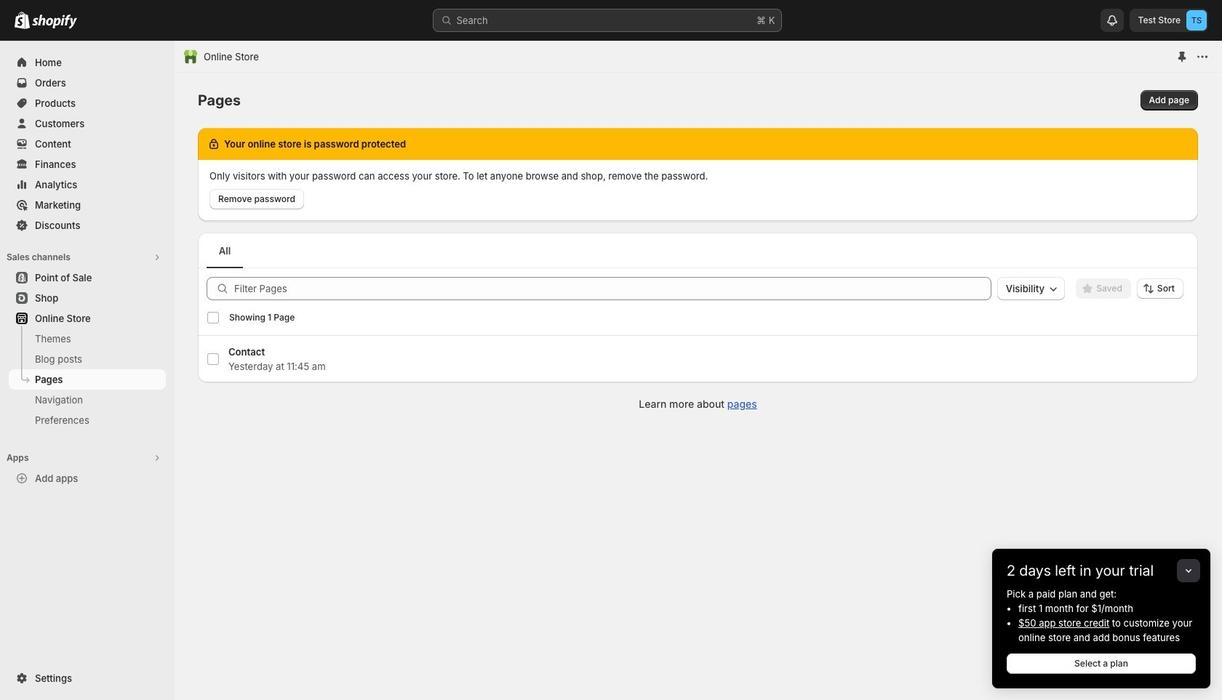 Task type: vqa. For each thing, say whether or not it's contained in the screenshot.
Shopify image
yes



Task type: locate. For each thing, give the bounding box(es) containing it.
shopify image
[[15, 12, 30, 29], [32, 15, 77, 29]]

test store image
[[1187, 10, 1207, 31]]



Task type: describe. For each thing, give the bounding box(es) containing it.
online store image
[[183, 49, 198, 64]]

0 horizontal spatial shopify image
[[15, 12, 30, 29]]

1 horizontal spatial shopify image
[[32, 15, 77, 29]]



